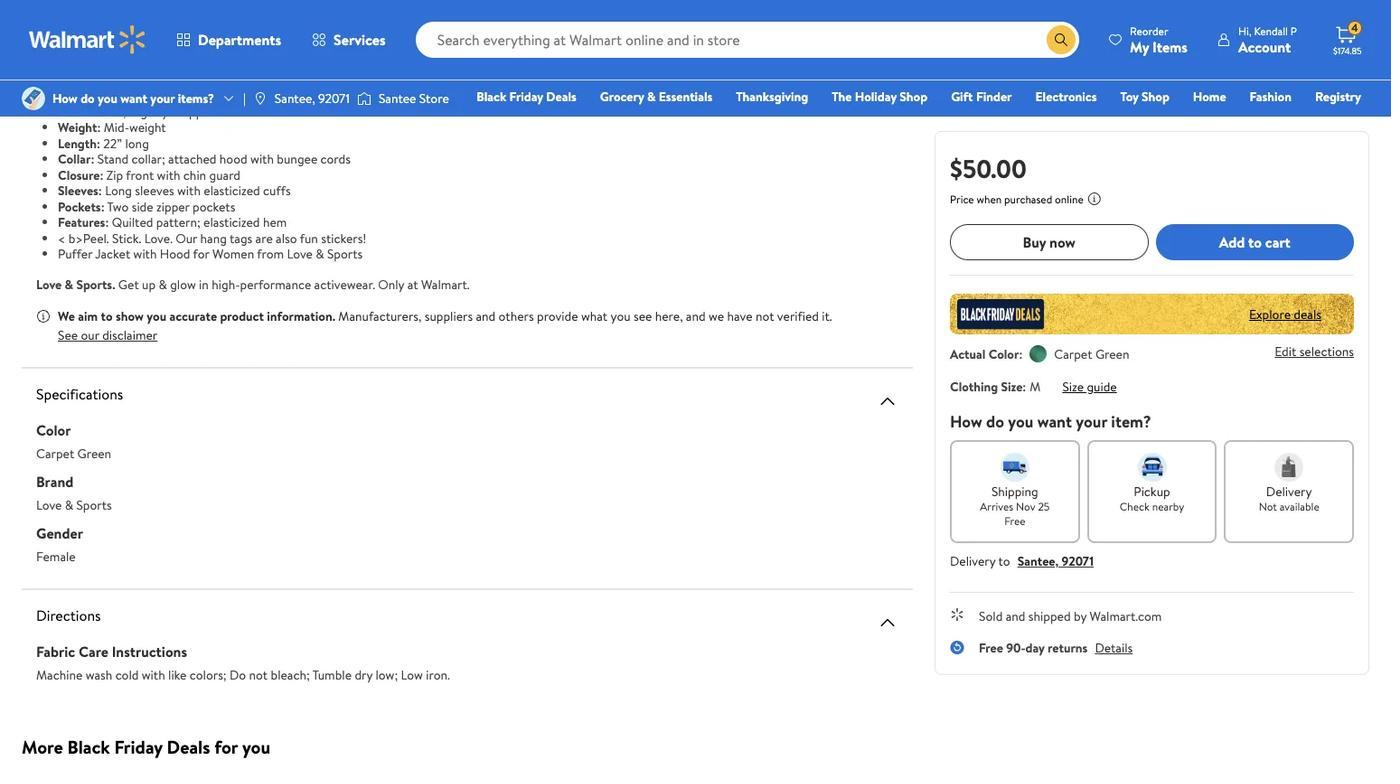 Task type: locate. For each thing, give the bounding box(es) containing it.
more
[[22, 735, 63, 760]]

delivery for to
[[951, 553, 996, 571]]

want for items?
[[121, 89, 147, 108]]

sports inside "ul> material: shell, lining and fill: 100% polyester care: machine washable country of origin: imported size: model is 5'11" and is wearing a size s fit: relaxed; slightly cropped weight: mid-weight length: 22" long collar: stand collar; attached hood with bungee cords closure: zip front with chin guard sleeves: long sleeves with elasticized cuffs pockets: two side zipper pockets features: quilted pattern; elasticized hem < b>peel. stick. love. our hang tags are also fun stickers! puffer jacket with hood for women from love & sports"
[[327, 245, 363, 263]]

1 vertical spatial color
[[36, 421, 71, 440]]

material:
[[58, 39, 107, 57]]

: left m at the right
[[1023, 378, 1027, 396]]

love right from
[[287, 245, 313, 263]]

clothing
[[951, 378, 999, 396]]

1 horizontal spatial delivery
[[1267, 483, 1313, 501]]

delivery inside delivery not available
[[1267, 483, 1313, 501]]

0 vertical spatial for
[[193, 245, 209, 263]]

machine inside fabric care instructions machine wash cold with like colors; do not bleach; tumble dry low; low iron.
[[36, 667, 83, 685]]

 image left fit:
[[22, 87, 45, 110]]

santee store
[[379, 89, 449, 108]]

1 horizontal spatial your
[[1077, 411, 1108, 433]]

intent image for pickup image
[[1138, 453, 1167, 482]]

intent image for delivery image
[[1275, 453, 1304, 482]]

is left 5'11"
[[124, 87, 132, 105]]

we
[[709, 307, 725, 326]]

0 vertical spatial machine
[[91, 55, 137, 73]]

bleach;
[[271, 667, 310, 685]]

your down size guide
[[1077, 411, 1108, 433]]

ul>
[[36, 9, 53, 27]]

with left chin
[[157, 166, 180, 184]]

item?
[[1112, 411, 1152, 433]]

do down country
[[81, 89, 95, 108]]

carpet inside color carpet green brand love & sports gender female
[[36, 445, 74, 463]]

0 vertical spatial :
[[1020, 345, 1023, 364]]

0 vertical spatial your
[[150, 89, 175, 108]]

carpet up brand
[[36, 445, 74, 463]]

0 horizontal spatial sports
[[76, 497, 112, 515]]

0 vertical spatial sports
[[327, 245, 363, 263]]

wash
[[86, 667, 112, 685]]

for down do
[[215, 735, 238, 760]]

1 vertical spatial to
[[101, 307, 113, 326]]

delivery for not
[[1267, 483, 1313, 501]]

0 vertical spatial elasticized
[[204, 182, 260, 200]]

0 horizontal spatial  image
[[22, 87, 45, 110]]

0 horizontal spatial for
[[193, 245, 209, 263]]

not
[[756, 307, 775, 326], [249, 667, 268, 685]]

for right the hood
[[193, 245, 209, 263]]

1 horizontal spatial shop
[[1142, 88, 1170, 106]]

fit:
[[58, 103, 77, 121]]

0 horizontal spatial want
[[121, 89, 147, 108]]

is left wearing
[[184, 87, 192, 105]]

0 horizontal spatial 92071
[[318, 89, 350, 108]]

1 horizontal spatial want
[[1038, 411, 1073, 433]]

is
[[124, 87, 132, 105], [184, 87, 192, 105]]

santee, 92071 button
[[1018, 553, 1094, 571]]

how down clothing
[[951, 411, 983, 433]]

1 vertical spatial friday
[[114, 735, 163, 760]]

add
[[1220, 232, 1246, 252]]

and left fill:
[[175, 39, 195, 57]]

pockets
[[193, 198, 235, 216]]

machine down fabric
[[36, 667, 83, 685]]

1 vertical spatial santee,
[[1018, 553, 1059, 571]]

1 vertical spatial deals
[[167, 735, 210, 760]]

cords
[[321, 150, 351, 168]]

santee, down 25
[[1018, 553, 1059, 571]]

0 vertical spatial delivery
[[1267, 483, 1313, 501]]

love down brand
[[36, 497, 62, 515]]

2 is from the left
[[184, 87, 192, 105]]

more black friday deals for you
[[22, 735, 271, 760]]

0 vertical spatial black
[[477, 88, 507, 106]]

1 vertical spatial green
[[77, 445, 111, 463]]

green down specifications
[[77, 445, 111, 463]]

quilted
[[112, 213, 153, 232]]

2 vertical spatial love
[[36, 497, 62, 515]]

two
[[107, 198, 129, 216]]

0 horizontal spatial machine
[[36, 667, 83, 685]]

0 vertical spatial love
[[287, 245, 313, 263]]

edit selections
[[1275, 343, 1355, 361]]

0 horizontal spatial santee,
[[275, 89, 315, 108]]

1 vertical spatial :
[[1023, 378, 1027, 396]]

0 horizontal spatial carpet
[[36, 445, 74, 463]]

provide
[[537, 307, 578, 326]]

$174.85
[[1334, 44, 1362, 57]]

0 vertical spatial 92071
[[318, 89, 350, 108]]

elasticized down hood in the top of the page
[[204, 182, 260, 200]]

1 horizontal spatial sports
[[327, 245, 363, 263]]

sports up activewear.
[[327, 245, 363, 263]]

want for item?
[[1038, 411, 1073, 433]]

not right have
[[756, 307, 775, 326]]

and
[[175, 39, 195, 57], [161, 87, 181, 105], [476, 307, 496, 326], [686, 307, 706, 326], [1006, 608, 1026, 626]]

delivery not available
[[1260, 483, 1320, 515]]

how down country
[[52, 89, 78, 108]]

want down origin:
[[121, 89, 147, 108]]

your
[[150, 89, 175, 108], [1077, 411, 1108, 433]]

shell,
[[110, 39, 140, 57]]

we
[[58, 307, 75, 326]]

1 vertical spatial free
[[979, 639, 1004, 657]]

specifications image
[[877, 391, 899, 412]]

green up "guide"
[[1096, 345, 1130, 364]]

1 vertical spatial machine
[[36, 667, 83, 685]]

verified
[[778, 307, 819, 326]]

2 size from the left
[[1063, 378, 1084, 396]]

carpet green
[[1055, 345, 1130, 364]]

one
[[1223, 113, 1251, 131]]

1 horizontal spatial color
[[989, 345, 1020, 364]]

1 horizontal spatial machine
[[91, 55, 137, 73]]

 image left santee
[[357, 90, 372, 108]]

pickup
[[1134, 483, 1171, 501]]

0 horizontal spatial delivery
[[951, 553, 996, 571]]

1 horizontal spatial how
[[951, 411, 983, 433]]

1 vertical spatial delivery
[[951, 553, 996, 571]]

edit selections button
[[1275, 343, 1355, 361]]

black right store
[[477, 88, 507, 106]]

santee
[[379, 89, 416, 108]]

1 vertical spatial want
[[1038, 411, 1073, 433]]

deals left grocery on the top left of the page
[[547, 88, 577, 106]]

see
[[634, 307, 652, 326]]

0 vertical spatial want
[[121, 89, 147, 108]]

and right 5'11"
[[161, 87, 181, 105]]

fabric
[[36, 642, 75, 662]]

items
[[1153, 37, 1188, 57]]

to right aim
[[101, 307, 113, 326]]

nearby
[[1153, 499, 1185, 515]]

1 vertical spatial sports
[[76, 497, 112, 515]]

love inside "ul> material: shell, lining and fill: 100% polyester care: machine washable country of origin: imported size: model is 5'11" and is wearing a size s fit: relaxed; slightly cropped weight: mid-weight length: 22" long collar: stand collar; attached hood with bungee cords closure: zip front with chin guard sleeves: long sleeves with elasticized cuffs pockets: two side zipper pockets features: quilted pattern; elasticized hem < b>peel. stick. love. our hang tags are also fun stickers! puffer jacket with hood for women from love & sports"
[[287, 245, 313, 263]]

1 horizontal spatial is
[[184, 87, 192, 105]]

cart
[[1266, 232, 1291, 252]]

0 horizontal spatial free
[[979, 639, 1004, 657]]

to left cart
[[1249, 232, 1263, 252]]

machine
[[91, 55, 137, 73], [36, 667, 83, 685]]

not
[[1260, 499, 1278, 515]]

92071 right s
[[318, 89, 350, 108]]

|
[[243, 89, 246, 108]]

0 horizontal spatial is
[[124, 87, 132, 105]]

details
[[1096, 639, 1133, 657]]

1 horizontal spatial size
[[1063, 378, 1084, 396]]

color up clothing size : m
[[989, 345, 1020, 364]]

shipping
[[992, 483, 1039, 501]]

friday
[[510, 88, 544, 106], [114, 735, 163, 760]]

we aim to show you accurate product information. manufacturers, suppliers and others provide what you see here, and we have not verified it. see our disclaimer
[[58, 307, 833, 345]]

you down of
[[98, 89, 117, 108]]

color down specifications
[[36, 421, 71, 440]]

0 horizontal spatial how
[[52, 89, 78, 108]]

size left "guide"
[[1063, 378, 1084, 396]]

deals down the like
[[167, 735, 210, 760]]

1 horizontal spatial 92071
[[1062, 553, 1094, 571]]

0 vertical spatial deals
[[547, 88, 577, 106]]

items?
[[178, 89, 214, 108]]

1 vertical spatial do
[[987, 411, 1005, 433]]

0 vertical spatial to
[[1249, 232, 1263, 252]]

0 horizontal spatial deals
[[167, 735, 210, 760]]

0 vertical spatial santee,
[[275, 89, 315, 108]]

electronics link
[[1028, 87, 1106, 107]]

the holiday shop link
[[824, 87, 936, 107]]

tumble
[[313, 667, 352, 685]]

1 vertical spatial elasticized
[[204, 213, 260, 232]]

elasticized up women
[[204, 213, 260, 232]]

your down origin:
[[150, 89, 175, 108]]

hang
[[200, 229, 227, 247]]

1 horizontal spatial santee,
[[1018, 553, 1059, 571]]

long
[[125, 134, 149, 152]]

0 horizontal spatial black
[[67, 735, 110, 760]]

shop inside the holiday shop link
[[900, 88, 928, 106]]

1 vertical spatial your
[[1077, 411, 1108, 433]]

love & sports. get up & glow in high-performance activewear. only at walmart.
[[36, 275, 470, 293]]

fashion link
[[1242, 87, 1301, 107]]

actual
[[951, 345, 986, 364]]

love up we
[[36, 275, 62, 293]]

selections
[[1300, 343, 1355, 361]]

1 vertical spatial for
[[215, 735, 238, 760]]

1 size from the left
[[1002, 378, 1023, 396]]

glow
[[170, 275, 196, 293]]

sports.
[[76, 275, 115, 293]]

size guide
[[1063, 378, 1118, 396]]

shop right holiday
[[900, 88, 928, 106]]

0 vertical spatial green
[[1096, 345, 1130, 364]]

1 vertical spatial carpet
[[36, 445, 74, 463]]

santee, right the "size"
[[275, 89, 315, 108]]

pockets:
[[58, 198, 105, 216]]

search icon image
[[1055, 33, 1069, 47]]

elasticized
[[204, 182, 260, 200], [204, 213, 260, 232]]

1 vertical spatial not
[[249, 667, 268, 685]]

walmart image
[[29, 25, 147, 54]]

with down "instructions"
[[142, 667, 165, 685]]

do for how do you want your items?
[[81, 89, 95, 108]]

92071 up by
[[1062, 553, 1094, 571]]

you down do
[[242, 735, 271, 760]]

sports inside color carpet green brand love & sports gender female
[[76, 497, 112, 515]]

 image right |
[[253, 91, 268, 106]]

not right do
[[249, 667, 268, 685]]

0 horizontal spatial size
[[1002, 378, 1023, 396]]

1 vertical spatial how
[[951, 411, 983, 433]]

services
[[334, 30, 386, 50]]

& left sports.
[[65, 275, 73, 293]]

low
[[401, 667, 423, 685]]

delivery up sold
[[951, 553, 996, 571]]

want down m at the right
[[1038, 411, 1073, 433]]

to inside button
[[1249, 232, 1263, 252]]

how
[[52, 89, 78, 108], [951, 411, 983, 433]]

1 horizontal spatial do
[[987, 411, 1005, 433]]

to left santee, 92071 button
[[999, 553, 1011, 571]]

size left m at the right
[[1002, 378, 1023, 396]]

0 horizontal spatial to
[[101, 307, 113, 326]]

0 horizontal spatial not
[[249, 667, 268, 685]]

shop right toy on the right top of the page
[[1142, 88, 1170, 106]]

1 horizontal spatial free
[[1005, 514, 1026, 529]]

female
[[36, 548, 76, 566]]

1 horizontal spatial to
[[999, 553, 1011, 571]]

from
[[257, 245, 284, 263]]

show
[[116, 307, 144, 326]]

1 vertical spatial 92071
[[1062, 553, 1094, 571]]

free inside shipping arrives nov 25 free
[[1005, 514, 1026, 529]]

1 horizontal spatial not
[[756, 307, 775, 326]]

 image
[[22, 87, 45, 110], [357, 90, 372, 108], [253, 91, 268, 106]]

you left the see
[[611, 307, 631, 326]]

0 vertical spatial free
[[1005, 514, 1026, 529]]

dry
[[355, 667, 373, 685]]

0 horizontal spatial color
[[36, 421, 71, 440]]

0 vertical spatial how
[[52, 89, 78, 108]]

22"
[[103, 134, 122, 152]]

0 horizontal spatial friday
[[114, 735, 163, 760]]

free left 90-
[[979, 639, 1004, 657]]

sleeves
[[135, 182, 174, 200]]

how for how do you want your item?
[[951, 411, 983, 433]]

your for item?
[[1077, 411, 1108, 433]]

0 vertical spatial friday
[[510, 88, 544, 106]]

0 vertical spatial not
[[756, 307, 775, 326]]

0 horizontal spatial shop
[[900, 88, 928, 106]]

sports up gender at the left
[[76, 497, 112, 515]]

love.
[[144, 229, 173, 247]]

fabric care instructions machine wash cold with like colors; do not bleach; tumble dry low; low iron.
[[36, 642, 450, 685]]

stickers!
[[321, 229, 367, 247]]

do for how do you want your item?
[[987, 411, 1005, 433]]

b>peel.
[[69, 229, 109, 247]]

free down shipping
[[1005, 514, 1026, 529]]

front
[[126, 166, 154, 184]]

0 horizontal spatial your
[[150, 89, 175, 108]]

care:
[[58, 55, 88, 73]]

features:
[[58, 213, 109, 232]]

you down m at the right
[[1009, 411, 1034, 433]]

machine up model
[[91, 55, 137, 73]]

& right the also
[[316, 245, 324, 263]]

and left others
[[476, 307, 496, 326]]

2 shop from the left
[[1142, 88, 1170, 106]]

puffer
[[58, 245, 93, 263]]

2 vertical spatial to
[[999, 553, 1011, 571]]

0 vertical spatial carpet
[[1055, 345, 1093, 364]]

legal information image
[[1088, 192, 1102, 206]]

with left the hood
[[133, 245, 157, 263]]

delivery down intent image for delivery
[[1267, 483, 1313, 501]]

product
[[220, 307, 264, 326]]

0 horizontal spatial do
[[81, 89, 95, 108]]

2 horizontal spatial  image
[[357, 90, 372, 108]]

1 horizontal spatial friday
[[510, 88, 544, 106]]

2 horizontal spatial to
[[1249, 232, 1263, 252]]

1 shop from the left
[[900, 88, 928, 106]]

do down clothing size : m
[[987, 411, 1005, 433]]

: up clothing size : m
[[1020, 345, 1023, 364]]

black friday deals
[[477, 88, 577, 106]]

Walmart Site-Wide search field
[[416, 22, 1080, 58]]

essentials
[[659, 88, 713, 106]]

& down brand
[[65, 497, 73, 515]]

a
[[241, 87, 247, 105]]

0 vertical spatial do
[[81, 89, 95, 108]]

1 horizontal spatial  image
[[253, 91, 268, 106]]

black right more
[[67, 735, 110, 760]]

m
[[1030, 378, 1041, 396]]

carpet up size guide button
[[1055, 345, 1093, 364]]

0 horizontal spatial green
[[77, 445, 111, 463]]



Task type: describe. For each thing, give the bounding box(es) containing it.
explore deals
[[1250, 305, 1322, 323]]

toy
[[1121, 88, 1139, 106]]

manufacturers,
[[339, 307, 422, 326]]

santee, 92071
[[275, 89, 350, 108]]

: for color
[[1020, 345, 1023, 364]]

love inside color carpet green brand love & sports gender female
[[36, 497, 62, 515]]

you right show
[[147, 307, 167, 326]]

pickup check nearby
[[1120, 483, 1185, 515]]

care
[[79, 642, 108, 662]]

Search search field
[[416, 22, 1080, 58]]

color carpet green brand love & sports gender female
[[36, 421, 112, 566]]

how do you want your item?
[[951, 411, 1152, 433]]

with down "attached"
[[177, 182, 201, 200]]

1 horizontal spatial black
[[477, 88, 507, 106]]

brand
[[36, 472, 74, 492]]

 image for how do you want your items?
[[22, 87, 45, 110]]

how for how do you want your items?
[[52, 89, 78, 108]]

size:
[[58, 87, 83, 105]]

weight
[[129, 118, 166, 137]]

90-
[[1007, 639, 1026, 657]]

buy now button
[[951, 224, 1149, 260]]

collar:
[[58, 150, 94, 168]]

and left we
[[686, 307, 706, 326]]

nov
[[1017, 499, 1036, 515]]

online
[[1056, 192, 1084, 207]]

1 is from the left
[[124, 87, 132, 105]]

gift finder link
[[943, 87, 1021, 107]]

green inside color carpet green brand love & sports gender female
[[77, 445, 111, 463]]

hem
[[263, 213, 287, 232]]

edit
[[1275, 343, 1297, 361]]

with right hood in the top of the page
[[251, 150, 274, 168]]

slightly
[[129, 103, 168, 121]]

hood
[[160, 245, 190, 263]]

free 90-day returns details
[[979, 639, 1133, 657]]

for inside "ul> material: shell, lining and fill: 100% polyester care: machine washable country of origin: imported size: model is 5'11" and is wearing a size s fit: relaxed; slightly cropped weight: mid-weight length: 22" long collar: stand collar; attached hood with bungee cords closure: zip front with chin guard sleeves: long sleeves with elasticized cuffs pockets: two side zipper pockets features: quilted pattern; elasticized hem < b>peel. stick. love. our hang tags are also fun stickers! puffer jacket with hood for women from love & sports"
[[193, 245, 209, 263]]

 image for santee, 92071
[[253, 91, 268, 106]]

fill:
[[198, 39, 215, 57]]

by
[[1074, 608, 1087, 626]]

1 horizontal spatial green
[[1096, 345, 1130, 364]]

cropped
[[171, 103, 216, 121]]

to inside 'we aim to show you accurate product information. manufacturers, suppliers and others provide what you see here, and we have not verified it. see our disclaimer'
[[101, 307, 113, 326]]

low;
[[376, 667, 398, 685]]

0 vertical spatial color
[[989, 345, 1020, 364]]

with inside fabric care instructions machine wash cold with like colors; do not bleach; tumble dry low; low iron.
[[142, 667, 165, 685]]

: for size
[[1023, 378, 1027, 396]]

when
[[977, 192, 1002, 207]]

1 horizontal spatial carpet
[[1055, 345, 1093, 364]]

electronics
[[1036, 88, 1097, 106]]

fashion
[[1250, 88, 1292, 106]]

account
[[1239, 37, 1292, 57]]

machine inside "ul> material: shell, lining and fill: 100% polyester care: machine washable country of origin: imported size: model is 5'11" and is wearing a size s fit: relaxed; slightly cropped weight: mid-weight length: 22" long collar: stand collar; attached hood with bungee cords closure: zip front with chin guard sleeves: long sleeves with elasticized cuffs pockets: two side zipper pockets features: quilted pattern; elasticized hem < b>peel. stick. love. our hang tags are also fun stickers! puffer jacket with hood for women from love & sports"
[[91, 55, 137, 73]]

washable
[[140, 55, 189, 73]]

walmart+
[[1308, 113, 1362, 131]]

shipped
[[1029, 608, 1071, 626]]

not inside fabric care instructions machine wash cold with like colors; do not bleach; tumble dry low; low iron.
[[249, 667, 268, 685]]

model
[[86, 87, 121, 105]]

1 horizontal spatial deals
[[547, 88, 577, 106]]

to for add
[[1249, 232, 1263, 252]]

long
[[105, 182, 132, 200]]

not inside 'we aim to show you accurate product information. manufacturers, suppliers and others provide what you see here, and we have not verified it. see our disclaimer'
[[756, 307, 775, 326]]

hi, kendall p account
[[1239, 23, 1298, 57]]

specifications
[[36, 384, 123, 404]]

1 vertical spatial love
[[36, 275, 62, 293]]

s
[[273, 87, 279, 105]]

gender
[[36, 524, 83, 544]]

arrives
[[981, 499, 1014, 515]]

our
[[176, 229, 197, 247]]

& inside "ul> material: shell, lining and fill: 100% polyester care: machine washable country of origin: imported size: model is 5'11" and is wearing a size s fit: relaxed; slightly cropped weight: mid-weight length: 22" long collar: stand collar; attached hood with bungee cords closure: zip front with chin guard sleeves: long sleeves with elasticized cuffs pockets: two side zipper pockets features: quilted pattern; elasticized hem < b>peel. stick. love. our hang tags are also fun stickers! puffer jacket with hood for women from love & sports"
[[316, 245, 324, 263]]

holiday
[[855, 88, 897, 106]]

the holiday shop
[[832, 88, 928, 106]]

100%
[[218, 39, 246, 57]]

directions image
[[877, 612, 899, 634]]

sleeves:
[[58, 182, 102, 200]]

guide
[[1087, 378, 1118, 396]]

available
[[1280, 499, 1320, 515]]

also
[[276, 229, 297, 247]]

black friday deals image
[[951, 294, 1355, 335]]

color inside color carpet green brand love & sports gender female
[[36, 421, 71, 440]]

2 elasticized from the top
[[204, 213, 260, 232]]

intent image for shipping image
[[1001, 453, 1030, 482]]

disclaimer
[[102, 326, 158, 345]]

1 vertical spatial black
[[67, 735, 110, 760]]

delivery to santee, 92071
[[951, 553, 1094, 571]]

price when purchased online
[[951, 192, 1084, 207]]

toy shop
[[1121, 88, 1170, 106]]

and right sold
[[1006, 608, 1026, 626]]

high-
[[212, 275, 240, 293]]

kendall
[[1255, 23, 1289, 38]]

see our disclaimer button
[[58, 326, 158, 345]]

add to cart
[[1220, 232, 1291, 252]]

performance
[[240, 275, 311, 293]]

your for items?
[[150, 89, 175, 108]]

& right up
[[159, 275, 167, 293]]

& right grocery on the top left of the page
[[647, 88, 656, 106]]

grocery
[[600, 88, 644, 106]]

one debit link
[[1215, 112, 1293, 132]]

women
[[212, 245, 254, 263]]

wearing
[[195, 87, 238, 105]]

have
[[728, 307, 753, 326]]

4 $174.85
[[1334, 20, 1362, 57]]

here,
[[655, 307, 683, 326]]

home
[[1194, 88, 1227, 106]]

grocery & essentials
[[600, 88, 713, 106]]

instructions
[[112, 642, 187, 662]]

1 elasticized from the top
[[204, 182, 260, 200]]

polyester
[[249, 39, 301, 57]]

attached
[[168, 150, 217, 168]]

origin:
[[121, 71, 160, 89]]

ul> material: shell, lining and fill: 100% polyester care: machine washable country of origin: imported size: model is 5'11" and is wearing a size s fit: relaxed; slightly cropped weight: mid-weight length: 22" long collar: stand collar; attached hood with bungee cords closure: zip front with chin guard sleeves: long sleeves with elasticized cuffs pockets: two side zipper pockets features: quilted pattern; elasticized hem < b>peel. stick. love. our hang tags are also fun stickers! puffer jacket with hood for women from love & sports
[[36, 9, 367, 263]]

5'11"
[[135, 87, 158, 105]]

finder
[[977, 88, 1012, 106]]

& inside color carpet green brand love & sports gender female
[[65, 497, 73, 515]]

add to cart button
[[1156, 224, 1355, 260]]

zipper
[[156, 198, 190, 216]]

to for delivery
[[999, 553, 1011, 571]]

activewear.
[[314, 275, 375, 293]]

bungee
[[277, 150, 318, 168]]

what
[[581, 307, 608, 326]]

1 horizontal spatial for
[[215, 735, 238, 760]]

shop inside toy shop link
[[1142, 88, 1170, 106]]

sold and shipped by walmart.com
[[979, 608, 1163, 626]]

sold
[[979, 608, 1003, 626]]

debit
[[1254, 113, 1285, 131]]

 image for santee store
[[357, 90, 372, 108]]



Task type: vqa. For each thing, say whether or not it's contained in the screenshot.


